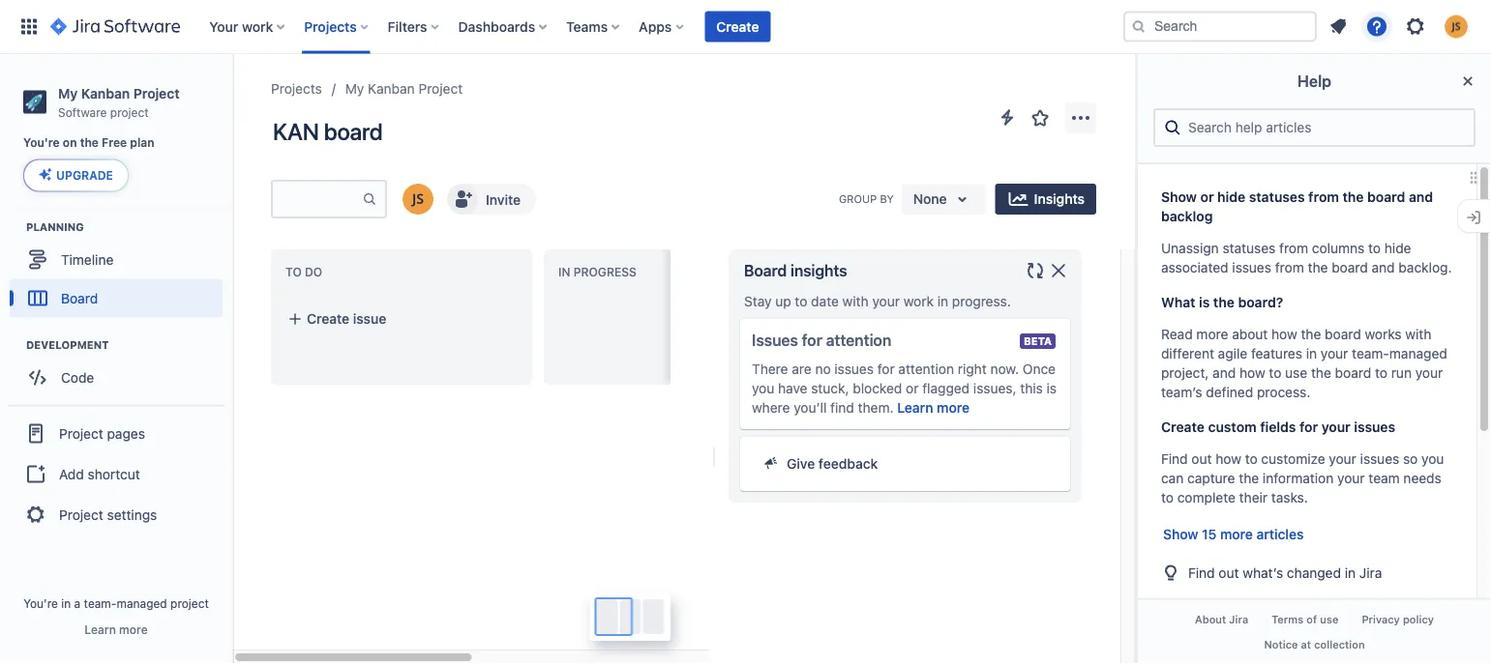 Task type: locate. For each thing, give the bounding box(es) containing it.
notice
[[1264, 639, 1298, 651]]

the up the create custom fields for your issues
[[1311, 365, 1332, 381]]

statuses up unassign statuses from columns to hide associated issues from the board and backlog.
[[1249, 189, 1305, 205]]

and up "defined"
[[1213, 365, 1236, 381]]

out for what's
[[1219, 565, 1239, 581]]

0 vertical spatial board
[[744, 262, 787, 280]]

with right date
[[843, 294, 869, 310]]

0 vertical spatial managed
[[1390, 346, 1448, 362]]

0 horizontal spatial use
[[1285, 365, 1308, 381]]

0 vertical spatial is
[[1199, 295, 1210, 311]]

learn more down flagged
[[897, 400, 970, 416]]

help image
[[1366, 15, 1389, 38]]

0 horizontal spatial hide
[[1218, 189, 1246, 205]]

0 horizontal spatial board
[[61, 290, 98, 306]]

0 horizontal spatial is
[[1047, 381, 1057, 397]]

apps button
[[633, 11, 691, 42]]

0 vertical spatial out
[[1192, 451, 1212, 467]]

show or hide statuses from the board and backlog
[[1161, 189, 1433, 225]]

fields
[[1260, 420, 1296, 435]]

project up plan
[[133, 85, 180, 101]]

1 vertical spatial out
[[1219, 565, 1239, 581]]

1 horizontal spatial managed
[[1390, 346, 1448, 362]]

show inside show or hide statuses from the board and backlog
[[1161, 189, 1197, 205]]

create issue
[[307, 311, 386, 327]]

2 vertical spatial how
[[1216, 451, 1242, 467]]

learn more button
[[897, 399, 970, 418], [85, 622, 148, 638]]

find for find out how to customize your issues so you can capture the information your team needs to complete their tasks.
[[1161, 451, 1188, 467]]

board inside "link"
[[61, 290, 98, 306]]

find down 15
[[1188, 565, 1215, 581]]

learn more button down you're in a team-managed project
[[85, 622, 148, 638]]

learn down you're in a team-managed project
[[85, 623, 116, 637]]

1 horizontal spatial learn more
[[897, 400, 970, 416]]

work left progress.
[[904, 294, 934, 310]]

2 vertical spatial create
[[1161, 420, 1205, 435]]

jira software image
[[50, 15, 180, 38], [50, 15, 180, 38]]

1 vertical spatial is
[[1047, 381, 1057, 397]]

1 horizontal spatial board
[[744, 262, 787, 280]]

use right 'of'
[[1320, 614, 1339, 627]]

1 vertical spatial use
[[1320, 614, 1339, 627]]

development group
[[10, 337, 231, 403]]

create inside "button"
[[717, 18, 759, 34]]

0 vertical spatial team-
[[1352, 346, 1390, 362]]

project up add
[[59, 426, 103, 442]]

more up agile
[[1197, 327, 1229, 343]]

show inside button
[[1163, 527, 1198, 543]]

you're left on
[[23, 136, 60, 150]]

1 vertical spatial and
[[1372, 260, 1395, 276]]

columns
[[1312, 240, 1365, 256]]

from
[[1309, 189, 1339, 205], [1279, 240, 1309, 256], [1275, 260, 1304, 276]]

0 vertical spatial from
[[1309, 189, 1339, 205]]

information
[[1263, 471, 1334, 487]]

code link
[[10, 358, 223, 397]]

statuses up board?
[[1223, 240, 1276, 256]]

the inside find out how to customize your issues so you can capture the information your team needs to complete their tasks.
[[1239, 471, 1259, 487]]

the inside unassign statuses from columns to hide associated issues from the board and backlog.
[[1308, 260, 1328, 276]]

2 horizontal spatial and
[[1409, 189, 1433, 205]]

your right date
[[872, 294, 900, 310]]

with right "works"
[[1406, 327, 1432, 343]]

in right features
[[1306, 346, 1317, 362]]

0 horizontal spatial team-
[[84, 597, 117, 611]]

to down custom at right bottom
[[1245, 451, 1258, 467]]

0 vertical spatial work
[[242, 18, 273, 34]]

is inside there are no issues for attention right now. once you have stuck, blocked or flagged issues, this is where you'll find them.
[[1047, 381, 1057, 397]]

team- down "works"
[[1352, 346, 1390, 362]]

your left team
[[1338, 471, 1365, 487]]

board down columns
[[1332, 260, 1368, 276]]

about
[[1195, 614, 1226, 627]]

dashboards button
[[453, 11, 555, 42]]

create custom fields for your issues
[[1161, 420, 1396, 435]]

my up software
[[58, 85, 78, 101]]

managed up run at the bottom right
[[1390, 346, 1448, 362]]

group
[[839, 193, 877, 205]]

for up "are"
[[802, 331, 822, 350]]

planning
[[26, 221, 84, 233]]

learn down flagged
[[897, 400, 933, 416]]

1 horizontal spatial project
[[170, 597, 209, 611]]

use up process.
[[1285, 365, 1308, 381]]

1 horizontal spatial you
[[1422, 451, 1444, 467]]

2 vertical spatial and
[[1213, 365, 1236, 381]]

kanban
[[368, 81, 415, 97], [81, 85, 130, 101]]

my up kan board
[[345, 81, 364, 97]]

automations menu button icon image
[[996, 106, 1019, 129]]

0 horizontal spatial you
[[752, 381, 775, 397]]

capture
[[1188, 471, 1235, 487]]

in right the changed
[[1345, 565, 1356, 581]]

board inside unassign statuses from columns to hide associated issues from the board and backlog.
[[1332, 260, 1368, 276]]

projects up "kan"
[[271, 81, 322, 97]]

the up columns
[[1343, 189, 1364, 205]]

the left board?
[[1214, 295, 1235, 311]]

1 horizontal spatial my
[[345, 81, 364, 97]]

projects
[[304, 18, 357, 34], [271, 81, 322, 97]]

hide
[[1218, 189, 1246, 205], [1385, 240, 1412, 256]]

what
[[1161, 295, 1196, 311]]

1 horizontal spatial out
[[1219, 565, 1239, 581]]

projects inside dropdown button
[[304, 18, 357, 34]]

to right up
[[795, 294, 808, 310]]

add shortcut
[[59, 466, 140, 482]]

can
[[1161, 471, 1184, 487]]

0 horizontal spatial and
[[1213, 365, 1236, 381]]

you up needs
[[1422, 451, 1444, 467]]

project down add
[[59, 507, 103, 523]]

0 vertical spatial for
[[802, 331, 822, 350]]

how up capture
[[1216, 451, 1242, 467]]

0 horizontal spatial with
[[843, 294, 869, 310]]

1 vertical spatial projects
[[271, 81, 322, 97]]

jira
[[1360, 565, 1382, 581], [1229, 614, 1249, 627]]

privacy
[[1362, 614, 1400, 627]]

how up features
[[1272, 327, 1298, 343]]

about
[[1232, 327, 1268, 343]]

find inside find out how to customize your issues so you can capture the information your team needs to complete their tasks.
[[1161, 451, 1188, 467]]

how down agile
[[1240, 365, 1266, 381]]

your up information
[[1329, 451, 1357, 467]]

1 horizontal spatial and
[[1372, 260, 1395, 276]]

2 horizontal spatial create
[[1161, 420, 1205, 435]]

insights
[[791, 262, 847, 280]]

kanban down filters
[[368, 81, 415, 97]]

0 vertical spatial you
[[752, 381, 775, 397]]

kanban for my kanban project software project
[[81, 85, 130, 101]]

your up customize
[[1322, 420, 1351, 435]]

hide up the backlog.
[[1385, 240, 1412, 256]]

attention inside there are no issues for attention right now. once you have stuck, blocked or flagged issues, this is where you'll find them.
[[899, 361, 954, 377]]

0 vertical spatial use
[[1285, 365, 1308, 381]]

0 vertical spatial projects
[[304, 18, 357, 34]]

for up blocked
[[878, 361, 895, 377]]

group
[[8, 405, 225, 542]]

team-
[[1352, 346, 1390, 362], [84, 597, 117, 611]]

0 horizontal spatial out
[[1192, 451, 1212, 467]]

1 vertical spatial jira
[[1229, 614, 1249, 627]]

1 you're from the top
[[23, 136, 60, 150]]

terms of use link
[[1260, 608, 1350, 633]]

give feedback
[[787, 456, 878, 472]]

their
[[1239, 490, 1268, 506]]

0 vertical spatial show
[[1161, 189, 1197, 205]]

development
[[26, 339, 109, 351]]

0 vertical spatial project
[[110, 105, 149, 119]]

banner
[[0, 0, 1491, 54]]

board up the backlog.
[[1368, 189, 1406, 205]]

0 vertical spatial or
[[1201, 189, 1214, 205]]

the inside show or hide statuses from the board and backlog
[[1343, 189, 1364, 205]]

hide inside unassign statuses from columns to hide associated issues from the board and backlog.
[[1385, 240, 1412, 256]]

appswitcher icon image
[[17, 15, 41, 38]]

progress.
[[952, 294, 1011, 310]]

custom
[[1208, 420, 1257, 435]]

work
[[242, 18, 273, 34], [904, 294, 934, 310]]

you'll
[[794, 400, 827, 416]]

kanban inside my kanban project software project
[[81, 85, 130, 101]]

refresh insights panel image
[[1024, 259, 1047, 283]]

now.
[[991, 361, 1019, 377]]

managed right a
[[117, 597, 167, 611]]

create button
[[705, 11, 771, 42]]

0 vertical spatial learn more
[[897, 400, 970, 416]]

work right your
[[242, 18, 273, 34]]

0 horizontal spatial project
[[110, 105, 149, 119]]

help
[[1298, 72, 1332, 90]]

more right 15
[[1220, 527, 1253, 543]]

0 horizontal spatial find
[[1161, 451, 1188, 467]]

learn more inside board insights dialog
[[897, 400, 970, 416]]

0 vertical spatial find
[[1161, 451, 1188, 467]]

code
[[61, 370, 94, 386]]

1 vertical spatial statuses
[[1223, 240, 1276, 256]]

filters
[[388, 18, 427, 34]]

1 horizontal spatial or
[[1201, 189, 1214, 205]]

once
[[1023, 361, 1056, 377]]

0 horizontal spatial jira
[[1229, 614, 1249, 627]]

in left progress.
[[938, 294, 949, 310]]

1 vertical spatial attention
[[899, 361, 954, 377]]

1 vertical spatial managed
[[117, 597, 167, 611]]

you're
[[23, 136, 60, 150], [23, 597, 58, 611]]

and inside unassign statuses from columns to hide associated issues from the board and backlog.
[[1372, 260, 1395, 276]]

projects for projects dropdown button
[[304, 18, 357, 34]]

sidebar navigation image
[[211, 77, 254, 116]]

1 horizontal spatial is
[[1199, 295, 1210, 311]]

close image
[[1457, 70, 1480, 93]]

0 horizontal spatial attention
[[826, 331, 892, 350]]

show 15 more articles button
[[1154, 524, 1314, 547]]

you down there
[[752, 381, 775, 397]]

find inside find out what's changed in jira link
[[1188, 565, 1215, 581]]

0 vertical spatial jira
[[1360, 565, 1382, 581]]

stay
[[744, 294, 772, 310]]

your
[[209, 18, 238, 34]]

my
[[345, 81, 364, 97], [58, 85, 78, 101]]

1 vertical spatial you're
[[23, 597, 58, 611]]

1 vertical spatial create
[[307, 311, 350, 327]]

agile
[[1218, 346, 1248, 362]]

0 horizontal spatial or
[[906, 381, 919, 397]]

to
[[286, 266, 302, 279]]

statuses inside show or hide statuses from the board and backlog
[[1249, 189, 1305, 205]]

1 vertical spatial hide
[[1385, 240, 1412, 256]]

1 horizontal spatial create
[[717, 18, 759, 34]]

is right what
[[1199, 295, 1210, 311]]

1 horizontal spatial learn
[[897, 400, 933, 416]]

0 horizontal spatial learn
[[85, 623, 116, 637]]

and inside read more about how the board works with different agile features in your team-managed project, and how to use the board to run your team's defined process.
[[1213, 365, 1236, 381]]

my for my kanban project software project
[[58, 85, 78, 101]]

read more about how the board works with different agile features in your team-managed project, and how to use the board to run your team's defined process.
[[1161, 327, 1448, 401]]

0 horizontal spatial my
[[58, 85, 78, 101]]

out inside find out how to customize your issues so you can capture the information your team needs to complete their tasks.
[[1192, 451, 1212, 467]]

for
[[802, 331, 822, 350], [878, 361, 895, 377], [1300, 420, 1318, 435]]

out up capture
[[1192, 451, 1212, 467]]

board inside dialog
[[744, 262, 787, 280]]

0 vertical spatial hide
[[1218, 189, 1246, 205]]

how
[[1272, 327, 1298, 343], [1240, 365, 1266, 381], [1216, 451, 1242, 467]]

board link
[[10, 279, 223, 318]]

1 vertical spatial for
[[878, 361, 895, 377]]

development image
[[3, 333, 26, 356]]

work inside dropdown button
[[242, 18, 273, 34]]

1 vertical spatial find
[[1188, 565, 1215, 581]]

blocked
[[853, 381, 902, 397]]

the right on
[[80, 136, 99, 150]]

team- right a
[[84, 597, 117, 611]]

0 horizontal spatial learn more button
[[85, 622, 148, 638]]

create issue button
[[276, 302, 527, 337]]

create down team's
[[1161, 420, 1205, 435]]

my kanban project link
[[345, 77, 463, 101]]

settings image
[[1404, 15, 1428, 38]]

1 horizontal spatial team-
[[1352, 346, 1390, 362]]

learn more down you're in a team-managed project
[[85, 623, 148, 637]]

1 horizontal spatial attention
[[899, 361, 954, 377]]

0 horizontal spatial managed
[[117, 597, 167, 611]]

board left "works"
[[1325, 327, 1361, 343]]

1 vertical spatial project
[[170, 597, 209, 611]]

0 horizontal spatial work
[[242, 18, 273, 34]]

0 horizontal spatial for
[[802, 331, 822, 350]]

the
[[80, 136, 99, 150], [1343, 189, 1364, 205], [1308, 260, 1328, 276], [1214, 295, 1235, 311], [1301, 327, 1321, 343], [1311, 365, 1332, 381], [1239, 471, 1259, 487]]

the up their
[[1239, 471, 1259, 487]]

2 horizontal spatial for
[[1300, 420, 1318, 435]]

0 vertical spatial statuses
[[1249, 189, 1305, 205]]

your inside board insights dialog
[[872, 294, 900, 310]]

to inside board insights dialog
[[795, 294, 808, 310]]

to right columns
[[1369, 240, 1381, 256]]

0 vertical spatial and
[[1409, 189, 1433, 205]]

for right fields
[[1300, 420, 1318, 435]]

1 vertical spatial with
[[1406, 327, 1432, 343]]

show for show or hide statuses from the board and backlog
[[1161, 189, 1197, 205]]

in
[[558, 266, 570, 279]]

about jira
[[1195, 614, 1249, 627]]

show for show 15 more articles
[[1163, 527, 1198, 543]]

my inside my kanban project software project
[[58, 85, 78, 101]]

0 vertical spatial learn
[[897, 400, 933, 416]]

0 horizontal spatial create
[[307, 311, 350, 327]]

Search help articles field
[[1183, 110, 1466, 145]]

or up backlog
[[1201, 189, 1214, 205]]

board up stay
[[744, 262, 787, 280]]

projects up projects link
[[304, 18, 357, 34]]

jira up privacy
[[1360, 565, 1382, 581]]

project pages
[[59, 426, 145, 442]]

1 vertical spatial learn more button
[[85, 622, 148, 638]]

to down features
[[1269, 365, 1282, 381]]

you're left a
[[23, 597, 58, 611]]

learn
[[897, 400, 933, 416], [85, 623, 116, 637]]

unassign statuses from columns to hide associated issues from the board and backlog.
[[1161, 240, 1452, 276]]

2 you're from the top
[[23, 597, 58, 611]]

show up backlog
[[1161, 189, 1197, 205]]

from down show or hide statuses from the board and backlog at the right top
[[1279, 240, 1309, 256]]

in inside read more about how the board works with different agile features in your team-managed project, and how to use the board to run your team's defined process.
[[1306, 346, 1317, 362]]

find up can
[[1161, 451, 1188, 467]]

do
[[305, 266, 322, 279]]

0 vertical spatial learn more button
[[897, 399, 970, 418]]

attention
[[826, 331, 892, 350], [899, 361, 954, 377]]

1 horizontal spatial with
[[1406, 327, 1432, 343]]

create right apps popup button
[[717, 18, 759, 34]]

learn more button down flagged
[[897, 399, 970, 418]]

jira inside find out what's changed in jira link
[[1360, 565, 1382, 581]]

1 horizontal spatial hide
[[1385, 240, 1412, 256]]

1 vertical spatial from
[[1279, 240, 1309, 256]]

project inside my kanban project software project
[[110, 105, 149, 119]]

you
[[752, 381, 775, 397], [1422, 451, 1444, 467]]

and left the backlog.
[[1372, 260, 1395, 276]]

more down flagged
[[937, 400, 970, 416]]

from up columns
[[1309, 189, 1339, 205]]

1 vertical spatial learn more
[[85, 623, 148, 637]]

attention down stay up to date with your work in progress.
[[826, 331, 892, 350]]

board down timeline
[[61, 290, 98, 306]]

hide up the unassign
[[1218, 189, 1246, 205]]

Search field
[[1124, 11, 1317, 42]]

kanban up software
[[81, 85, 130, 101]]

my for my kanban project
[[345, 81, 364, 97]]

board left run at the bottom right
[[1335, 365, 1372, 381]]

0 horizontal spatial kanban
[[81, 85, 130, 101]]

create inside button
[[307, 311, 350, 327]]

how inside find out how to customize your issues so you can capture the information your team needs to complete their tasks.
[[1216, 451, 1242, 467]]

project inside my kanban project software project
[[133, 85, 180, 101]]

project
[[419, 81, 463, 97], [133, 85, 180, 101], [59, 426, 103, 442], [59, 507, 103, 523]]

1 horizontal spatial kanban
[[368, 81, 415, 97]]

projects button
[[298, 11, 376, 42]]

the down columns
[[1308, 260, 1328, 276]]

issues,
[[974, 381, 1017, 397]]

collection
[[1314, 639, 1365, 651]]

1 horizontal spatial work
[[904, 294, 934, 310]]

and up the backlog.
[[1409, 189, 1433, 205]]

attention up flagged
[[899, 361, 954, 377]]

hide inside show or hide statuses from the board and backlog
[[1218, 189, 1246, 205]]

create left issue
[[307, 311, 350, 327]]

0 vertical spatial create
[[717, 18, 759, 34]]

jira right about
[[1229, 614, 1249, 627]]

show left 15
[[1163, 527, 1198, 543]]

more inside read more about how the board works with different agile features in your team-managed project, and how to use the board to run your team's defined process.
[[1197, 327, 1229, 343]]

customize
[[1261, 451, 1326, 467]]

is right this
[[1047, 381, 1057, 397]]

from up board?
[[1275, 260, 1304, 276]]

backlog.
[[1399, 260, 1452, 276]]

1 horizontal spatial for
[[878, 361, 895, 377]]

give feedback button
[[752, 449, 1059, 480]]

1 vertical spatial show
[[1163, 527, 1198, 543]]

add
[[59, 466, 84, 482]]

issues inside find out how to customize your issues so you can capture the information your team needs to complete their tasks.
[[1360, 451, 1400, 467]]

or left flagged
[[906, 381, 919, 397]]

out left what's in the bottom of the page
[[1219, 565, 1239, 581]]

timeline link
[[10, 240, 223, 279]]

0 vertical spatial you're
[[23, 136, 60, 150]]

0 horizontal spatial learn more
[[85, 623, 148, 637]]

1 vertical spatial or
[[906, 381, 919, 397]]

projects link
[[271, 77, 322, 101]]



Task type: describe. For each thing, give the bounding box(es) containing it.
at
[[1301, 639, 1311, 651]]

learn inside board insights dialog
[[897, 400, 933, 416]]

board for board insights
[[744, 262, 787, 280]]

your right run at the bottom right
[[1416, 365, 1443, 381]]

terms
[[1272, 614, 1304, 627]]

the up features
[[1301, 327, 1321, 343]]

out for how
[[1192, 451, 1212, 467]]

none
[[913, 191, 947, 207]]

team
[[1369, 471, 1400, 487]]

1 vertical spatial team-
[[84, 597, 117, 611]]

my kanban project software project
[[58, 85, 180, 119]]

issue
[[353, 311, 386, 327]]

notice at collection
[[1264, 639, 1365, 651]]

john smith image
[[403, 184, 434, 215]]

on
[[63, 136, 77, 150]]

to left run at the bottom right
[[1375, 365, 1388, 381]]

or inside there are no issues for attention right now. once you have stuck, blocked or flagged issues, this is where you'll find them.
[[906, 381, 919, 397]]

stay up to date with your work in progress.
[[744, 294, 1011, 310]]

find out how to customize your issues so you can capture the information your team needs to complete their tasks.
[[1161, 451, 1444, 506]]

complete
[[1178, 490, 1236, 506]]

project down filters "popup button"
[[419, 81, 463, 97]]

and inside show or hide statuses from the board and backlog
[[1409, 189, 1433, 205]]

changed
[[1287, 565, 1341, 581]]

board?
[[1238, 295, 1284, 311]]

settings
[[107, 507, 157, 523]]

with inside read more about how the board works with different agile features in your team-managed project, and how to use the board to run your team's defined process.
[[1406, 327, 1432, 343]]

works
[[1365, 327, 1402, 343]]

0 vertical spatial how
[[1272, 327, 1298, 343]]

search image
[[1131, 19, 1147, 34]]

kan board
[[273, 118, 383, 145]]

notifications image
[[1327, 15, 1350, 38]]

find for find out what's changed in jira
[[1188, 565, 1215, 581]]

more inside button
[[1220, 527, 1253, 543]]

of
[[1307, 614, 1317, 627]]

right
[[958, 361, 987, 377]]

dashboards
[[458, 18, 535, 34]]

notice at collection link
[[1253, 633, 1377, 657]]

2 vertical spatial for
[[1300, 420, 1318, 435]]

team- inside read more about how the board works with different agile features in your team-managed project, and how to use the board to run your team's defined process.
[[1352, 346, 1390, 362]]

project settings
[[59, 507, 157, 523]]

insights image
[[1007, 188, 1030, 211]]

create for create
[[717, 18, 759, 34]]

associated
[[1161, 260, 1229, 276]]

project pages link
[[8, 413, 225, 455]]

are
[[792, 361, 812, 377]]

your work
[[209, 18, 273, 34]]

free
[[102, 136, 127, 150]]

issues inside unassign statuses from columns to hide associated issues from the board and backlog.
[[1232, 260, 1272, 276]]

about jira button
[[1184, 608, 1260, 633]]

banner containing your work
[[0, 0, 1491, 54]]

find out what's changed in jira link
[[1154, 555, 1461, 591]]

or inside show or hide statuses from the board and backlog
[[1201, 189, 1214, 205]]

in inside board insights dialog
[[938, 294, 949, 310]]

add shortcut button
[[8, 455, 225, 494]]

feedback icon image
[[764, 456, 779, 471]]

you're for you're in a team-managed project
[[23, 597, 58, 611]]

up
[[775, 294, 791, 310]]

progress
[[574, 266, 637, 279]]

more inside board insights dialog
[[937, 400, 970, 416]]

invite
[[486, 191, 521, 207]]

1 horizontal spatial learn more button
[[897, 399, 970, 418]]

board insights dialog
[[729, 250, 1082, 503]]

what's
[[1243, 565, 1283, 581]]

process.
[[1257, 385, 1311, 401]]

team's
[[1161, 385, 1203, 401]]

invite button
[[445, 182, 538, 217]]

you inside find out how to customize your issues so you can capture the information your team needs to complete their tasks.
[[1422, 451, 1444, 467]]

issues
[[752, 331, 798, 350]]

tasks.
[[1272, 490, 1308, 506]]

there are no issues for attention right now. once you have stuck, blocked or flagged issues, this is where you'll find them.
[[752, 361, 1057, 416]]

board for board
[[61, 290, 98, 306]]

what is the board?
[[1161, 295, 1284, 311]]

this
[[1020, 381, 1043, 397]]

a
[[74, 597, 81, 611]]

in left a
[[61, 597, 71, 611]]

kanban for my kanban project
[[368, 81, 415, 97]]

there
[[752, 361, 788, 377]]

flagged
[[923, 381, 970, 397]]

group by
[[839, 193, 894, 205]]

show 15 more articles
[[1163, 527, 1304, 543]]

to do
[[286, 266, 322, 279]]

project,
[[1161, 365, 1209, 381]]

upgrade
[[56, 169, 113, 182]]

feedback
[[819, 456, 878, 472]]

find
[[831, 400, 854, 416]]

use inside read more about how the board works with different agile features in your team-managed project, and how to use the board to run your team's defined process.
[[1285, 365, 1308, 381]]

star kan board image
[[1029, 106, 1052, 130]]

board insights
[[744, 262, 847, 280]]

managed inside read more about how the board works with different agile features in your team-managed project, and how to use the board to run your team's defined process.
[[1390, 346, 1448, 362]]

work inside board insights dialog
[[904, 294, 934, 310]]

1 vertical spatial learn
[[85, 623, 116, 637]]

2 vertical spatial from
[[1275, 260, 1304, 276]]

your profile and settings image
[[1445, 15, 1468, 38]]

15
[[1202, 527, 1217, 543]]

my kanban project
[[345, 81, 463, 97]]

to down can
[[1161, 490, 1174, 506]]

more down you're in a team-managed project
[[119, 623, 148, 637]]

features
[[1251, 346, 1303, 362]]

issues inside there are no issues for attention right now. once you have stuck, blocked or flagged issues, this is where you'll find them.
[[835, 361, 874, 377]]

close insights panel image
[[1047, 259, 1070, 283]]

to inside unassign statuses from columns to hide associated issues from the board and backlog.
[[1369, 240, 1381, 256]]

learn more for the rightmost learn more button
[[897, 400, 970, 416]]

create for create issue
[[307, 311, 350, 327]]

board right "kan"
[[324, 118, 383, 145]]

articles
[[1257, 527, 1304, 543]]

for inside there are no issues for attention right now. once you have stuck, blocked or flagged issues, this is where you'll find them.
[[878, 361, 895, 377]]

0 vertical spatial attention
[[826, 331, 892, 350]]

projects for projects link
[[271, 81, 322, 97]]

with inside board insights dialog
[[843, 294, 869, 310]]

read
[[1161, 327, 1193, 343]]

your right features
[[1321, 346, 1349, 362]]

add people image
[[451, 188, 474, 211]]

date
[[811, 294, 839, 310]]

policy
[[1403, 614, 1434, 627]]

software
[[58, 105, 107, 119]]

jira inside about jira button
[[1229, 614, 1249, 627]]

issues for attention
[[752, 331, 892, 350]]

more image
[[1069, 106, 1093, 130]]

learn more for the left learn more button
[[85, 623, 148, 637]]

pages
[[107, 426, 145, 442]]

you inside there are no issues for attention right now. once you have stuck, blocked or flagged issues, this is where you'll find them.
[[752, 381, 775, 397]]

1 horizontal spatial use
[[1320, 614, 1339, 627]]

you're for you're on the free plan
[[23, 136, 60, 150]]

planning group
[[10, 219, 231, 324]]

planning image
[[3, 215, 26, 238]]

board inside show or hide statuses from the board and backlog
[[1368, 189, 1406, 205]]

from inside show or hide statuses from the board and backlog
[[1309, 189, 1339, 205]]

you're in a team-managed project
[[23, 597, 209, 611]]

have
[[778, 381, 808, 397]]

project settings link
[[8, 494, 225, 536]]

by
[[880, 193, 894, 205]]

statuses inside unassign statuses from columns to hide associated issues from the board and backlog.
[[1223, 240, 1276, 256]]

group containing project pages
[[8, 405, 225, 542]]

privacy policy
[[1362, 614, 1434, 627]]

in inside find out what's changed in jira link
[[1345, 565, 1356, 581]]

Search this board text field
[[273, 182, 362, 217]]

where
[[752, 400, 790, 416]]

give
[[787, 456, 815, 472]]

different
[[1161, 346, 1215, 362]]

primary element
[[12, 0, 1124, 54]]

your work button
[[203, 11, 293, 42]]

1 vertical spatial how
[[1240, 365, 1266, 381]]

insights button
[[996, 184, 1097, 215]]

beta
[[1024, 335, 1052, 348]]

insights
[[1034, 191, 1085, 207]]

stuck,
[[811, 381, 849, 397]]

create for create custom fields for your issues
[[1161, 420, 1205, 435]]



Task type: vqa. For each thing, say whether or not it's contained in the screenshot.
bottom spaces
no



